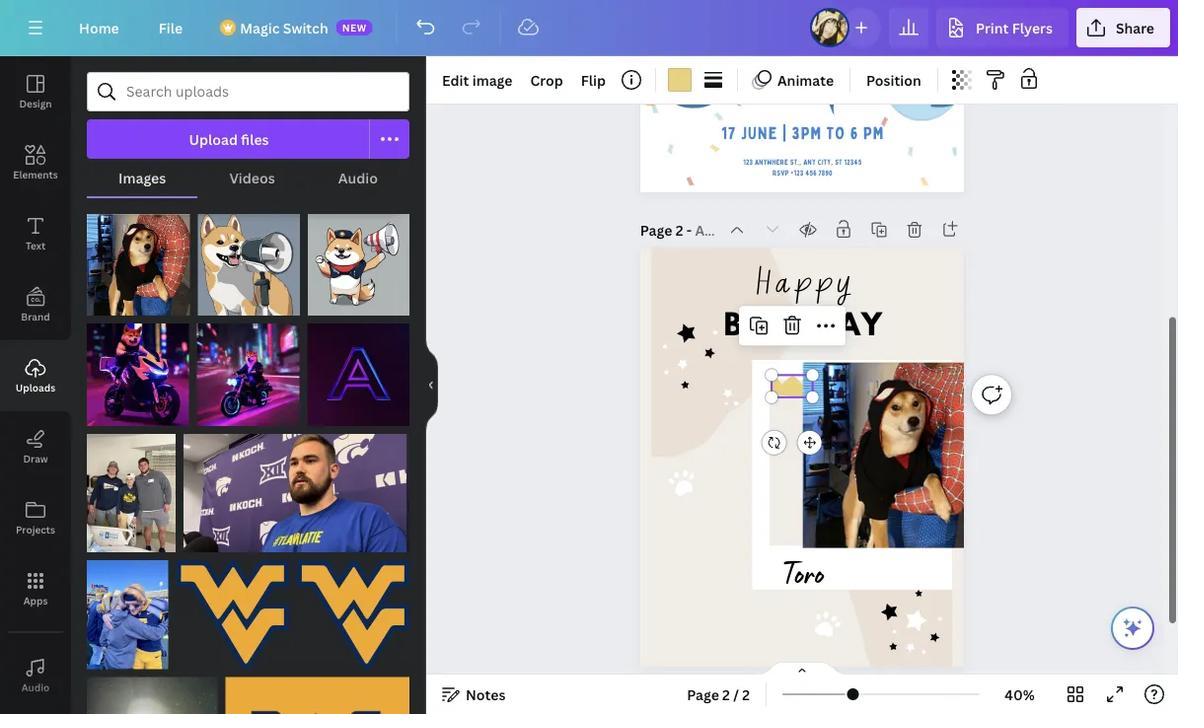 Task type: locate. For each thing, give the bounding box(es) containing it.
1 horizontal spatial 2
[[722, 685, 730, 704]]

upload files
[[189, 130, 269, 149]]

page inside button
[[687, 685, 719, 704]]

1 vertical spatial audio button
[[0, 640, 71, 711]]

0 vertical spatial audio button
[[307, 159, 410, 196]]

share
[[1116, 18, 1155, 37]]

0 horizontal spatial audio
[[21, 681, 50, 694]]

page left -
[[640, 221, 672, 240]]

page for page 2 / 2
[[687, 685, 719, 704]]

group
[[87, 202, 190, 316], [198, 202, 300, 316], [308, 202, 410, 316], [87, 312, 189, 426], [197, 312, 299, 426], [307, 312, 410, 426], [87, 422, 176, 553], [184, 422, 410, 553], [87, 549, 168, 669], [176, 549, 289, 669], [297, 549, 410, 669], [87, 666, 218, 714], [226, 666, 410, 714]]

+123
[[790, 169, 804, 178]]

3pm
[[792, 123, 822, 144]]

print flyers
[[976, 18, 1053, 37]]

page 2 / 2 button
[[679, 679, 758, 710]]

0 vertical spatial page
[[640, 221, 672, 240]]

page left /
[[687, 685, 719, 704]]

design
[[19, 97, 52, 110]]

position button
[[859, 64, 929, 96]]

1 vertical spatial page
[[687, 685, 719, 704]]

files
[[241, 130, 269, 149]]

upload files button
[[87, 119, 370, 159]]

crop
[[530, 71, 563, 89]]

videos
[[229, 168, 275, 187]]

flyers
[[1012, 18, 1053, 37]]

123
[[743, 158, 753, 167]]

7890
[[818, 169, 832, 178]]

hide image
[[425, 338, 438, 433]]

print flyers button
[[936, 8, 1069, 47]]

switch
[[283, 18, 328, 37]]

file
[[159, 18, 183, 37]]

rsvp
[[772, 169, 789, 178]]

17 june | 3pm to 6 pm
[[721, 123, 884, 144]]

2 for /
[[722, 685, 730, 704]]

page for page 2 -
[[640, 221, 672, 240]]

0 horizontal spatial page
[[640, 221, 672, 240]]

page
[[640, 221, 672, 240], [687, 685, 719, 704]]

share button
[[1076, 8, 1170, 47]]

2 for -
[[676, 221, 683, 240]]

1 vertical spatial audio
[[21, 681, 50, 694]]

1 horizontal spatial audio button
[[307, 159, 410, 196]]

1 horizontal spatial audio
[[338, 168, 378, 187]]

brand
[[21, 310, 50, 323]]

page 2 -
[[640, 221, 695, 240]]

edit image button
[[434, 64, 520, 96]]

home
[[79, 18, 119, 37]]

1 horizontal spatial page
[[687, 685, 719, 704]]

flip button
[[573, 64, 614, 96]]

images
[[119, 168, 166, 187]]

2 right /
[[742, 685, 750, 704]]

2 left /
[[722, 685, 730, 704]]

apps button
[[0, 554, 71, 625]]

image
[[472, 71, 513, 89]]

crop button
[[522, 64, 571, 96]]

Search uploads search field
[[126, 73, 397, 111]]

/
[[733, 685, 739, 704]]

june
[[741, 123, 778, 144]]

2 left -
[[676, 221, 683, 240]]

city,
[[817, 158, 833, 167]]

audio inside side panel tab list
[[21, 681, 50, 694]]

toro
[[780, 563, 824, 597]]

0 horizontal spatial 2
[[676, 221, 683, 240]]

456
[[805, 169, 817, 178]]

upload
[[189, 130, 238, 149]]

elements
[[13, 168, 58, 181]]

2
[[676, 221, 683, 240], [722, 685, 730, 704], [742, 685, 750, 704]]

audio
[[338, 168, 378, 187], [21, 681, 50, 694]]

uploads
[[16, 381, 55, 394]]

elements button
[[0, 127, 71, 198]]

0 horizontal spatial audio button
[[0, 640, 71, 711]]

#ebd075 image
[[668, 68, 692, 92], [668, 68, 692, 92]]

|
[[782, 123, 787, 144]]

40%
[[1005, 685, 1035, 704]]

audio button
[[307, 159, 410, 196], [0, 640, 71, 711]]

new
[[342, 21, 367, 34]]



Task type: describe. For each thing, give the bounding box(es) containing it.
st
[[835, 158, 842, 167]]

40% button
[[988, 679, 1052, 710]]

main menu bar
[[0, 0, 1178, 56]]

flip
[[581, 71, 606, 89]]

home link
[[63, 8, 135, 47]]

to
[[826, 123, 846, 144]]

print
[[976, 18, 1009, 37]]

123 anywhere st., any city, st 12345 rsvp +123 456 7890
[[743, 158, 862, 178]]

brand button
[[0, 269, 71, 340]]

0 vertical spatial audio
[[338, 168, 378, 187]]

anywhere
[[755, 158, 788, 167]]

uploads button
[[0, 340, 71, 411]]

2 horizontal spatial 2
[[742, 685, 750, 704]]

draw
[[23, 452, 48, 465]]

side panel tab list
[[0, 56, 71, 714]]

happy
[[754, 263, 852, 295]]

notes button
[[434, 679, 514, 710]]

animate
[[778, 71, 834, 89]]

edit image
[[442, 71, 513, 89]]

notes
[[466, 685, 506, 704]]

design button
[[0, 56, 71, 127]]

st.,
[[790, 158, 802, 167]]

page 2 / 2
[[687, 685, 750, 704]]

-
[[687, 221, 692, 240]]

canva assistant image
[[1121, 617, 1145, 640]]

show pages image
[[755, 661, 850, 677]]

pm
[[863, 123, 884, 144]]

file button
[[143, 8, 199, 47]]

videos button
[[198, 159, 307, 196]]

6
[[850, 123, 859, 144]]

edit
[[442, 71, 469, 89]]

animate button
[[746, 64, 842, 96]]

text button
[[0, 198, 71, 269]]

projects
[[16, 523, 55, 536]]

text
[[26, 239, 46, 252]]

projects button
[[0, 483, 71, 554]]

videos image
[[0, 711, 71, 714]]

apps
[[23, 594, 48, 607]]

position
[[866, 71, 921, 89]]

magic
[[240, 18, 280, 37]]

17
[[721, 123, 736, 144]]

draw button
[[0, 411, 71, 483]]

birthday
[[723, 311, 883, 346]]

images button
[[87, 159, 198, 196]]

magic switch
[[240, 18, 328, 37]]

12345
[[844, 158, 862, 167]]

any
[[803, 158, 816, 167]]

Page title text field
[[695, 221, 716, 240]]



Task type: vqa. For each thing, say whether or not it's contained in the screenshot.
Audio "button"
yes



